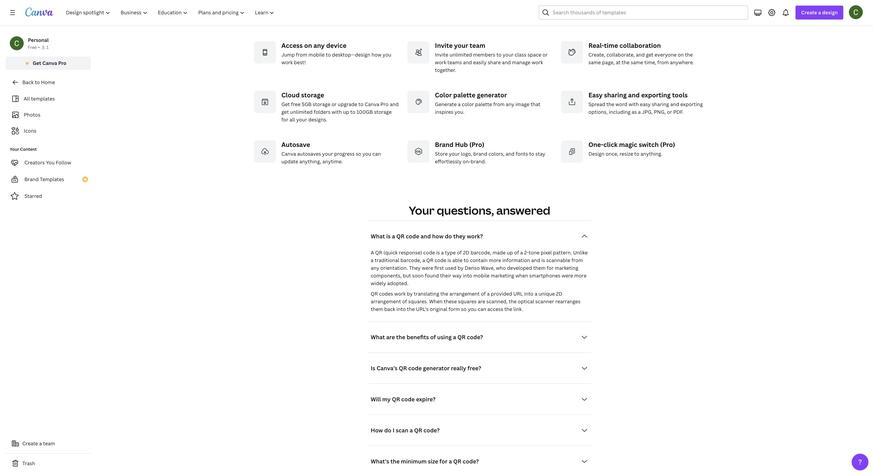 Task type: locate. For each thing, give the bounding box(es) containing it.
1 horizontal spatial do
[[445, 232, 452, 240]]

1 vertical spatial for
[[547, 265, 554, 271]]

rearranges
[[555, 298, 581, 305]]

to inside invite your team invite unlimited members to your class space or work teams and easily share and manage work together.
[[497, 51, 502, 58]]

0 horizontal spatial same
[[589, 59, 601, 66]]

work?
[[467, 232, 483, 240]]

of left using
[[430, 333, 436, 341]]

do left i
[[384, 426, 391, 434]]

1 vertical spatial or
[[332, 101, 337, 107]]

create a design
[[801, 9, 838, 16]]

one-click magic switch (pro) image
[[561, 140, 583, 163]]

any left device
[[314, 41, 325, 50]]

canva inside button
[[42, 60, 57, 66]]

squares
[[458, 298, 477, 305]]

0 horizontal spatial sharing
[[604, 91, 627, 99]]

of up information
[[514, 249, 519, 256]]

your up the what is a qr code and how do they work?
[[409, 203, 435, 218]]

unlimited
[[450, 51, 472, 58], [290, 109, 313, 115]]

your questions, answered
[[409, 203, 550, 218]]

0 vertical spatial any
[[314, 41, 325, 50]]

storage right 100gb
[[374, 109, 392, 115]]

1 what from the top
[[371, 232, 385, 240]]

any inside access on any device jump from mobile to desktop—design how you work best!
[[314, 41, 325, 50]]

get up directly
[[630, 0, 638, 0]]

that
[[531, 101, 541, 107]]

home
[[41, 79, 55, 86]]

1 vertical spatial code?
[[424, 426, 440, 434]]

1 horizontal spatial up
[[507, 249, 513, 256]]

from left image on the top right of page
[[493, 101, 505, 107]]

what inside the what is a qr code and how do they work? dropdown button
[[371, 232, 385, 240]]

2 vertical spatial on
[[678, 51, 684, 58]]

•
[[38, 44, 40, 50]]

to down device
[[326, 51, 331, 58]]

the inside easy sharing and exporting tools spread the word with easy sharing and exporting options, including as a jpg, png, or pdf.
[[607, 101, 614, 107]]

or inside invite your team invite unlimited members to your class space or work teams and easily share and manage work together.
[[543, 51, 548, 58]]

0 vertical spatial can
[[372, 150, 381, 157]]

1 horizontal spatial for
[[440, 458, 448, 465]]

progress
[[334, 150, 355, 157]]

creators
[[24, 159, 45, 166]]

1 (pro) from the left
[[469, 140, 484, 149]]

unlike
[[573, 249, 588, 256]]

starred
[[24, 193, 42, 199]]

exporting down tools
[[681, 101, 703, 107]]

work up together.
[[435, 59, 446, 66]]

1 vertical spatial sharing
[[652, 101, 669, 107]]

and left color palette generator image
[[390, 101, 399, 107]]

brand inside brand hub (pro) store your logo, brand colors, and fonts to stay effortlessly on-brand.
[[435, 140, 454, 149]]

2 horizontal spatial get
[[630, 0, 638, 0]]

1 vertical spatial up
[[507, 249, 513, 256]]

on inside the revise with ease. get your teammates' and clients' feedback directly on your design.
[[649, 1, 655, 8]]

2 horizontal spatial canva
[[365, 101, 379, 107]]

2 vertical spatial into
[[397, 306, 406, 312]]

your up teams
[[454, 41, 468, 50]]

same down create,
[[589, 59, 601, 66]]

0 vertical spatial with
[[605, 0, 615, 0]]

1 horizontal spatial were
[[562, 272, 573, 279]]

0 vertical spatial by
[[458, 265, 464, 271]]

same left time,
[[631, 59, 643, 66]]

0 vertical spatial how
[[372, 51, 382, 58]]

0 horizontal spatial were
[[422, 265, 433, 271]]

they
[[453, 232, 466, 240]]

barcode, up 'contain'
[[471, 249, 491, 256]]

anywhere.
[[670, 59, 694, 66]]

a up trash link
[[39, 440, 42, 447]]

1 horizontal spatial your
[[409, 203, 435, 218]]

is down pixel
[[542, 257, 545, 264]]

1 vertical spatial by
[[407, 290, 413, 297]]

1 vertical spatial so
[[461, 306, 467, 312]]

0 horizontal spatial get
[[281, 109, 289, 115]]

0 vertical spatial generator
[[477, 91, 507, 99]]

or right space at the right top
[[543, 51, 548, 58]]

0 horizontal spatial get
[[33, 60, 41, 66]]

clients'
[[589, 1, 606, 8]]

translating
[[414, 290, 439, 297]]

create up trash
[[22, 440, 38, 447]]

0 horizontal spatial for
[[281, 116, 288, 123]]

and down collaboration
[[636, 51, 645, 58]]

1 horizontal spatial brand
[[435, 140, 454, 149]]

to left stay
[[529, 150, 534, 157]]

a inside dropdown button
[[392, 232, 395, 240]]

a inside 'dropdown button'
[[818, 9, 821, 16]]

team up members
[[470, 41, 485, 50]]

1 vertical spatial more
[[574, 272, 587, 279]]

colors,
[[489, 150, 505, 157]]

brand for templates
[[24, 176, 39, 183]]

barcode,
[[471, 249, 491, 256], [401, 257, 421, 264]]

for right size
[[440, 458, 448, 465]]

1 vertical spatial team
[[43, 440, 55, 447]]

1 vertical spatial with
[[629, 101, 639, 107]]

your for your content
[[10, 146, 19, 152]]

1 horizontal spatial mobile
[[474, 272, 490, 279]]

create
[[801, 9, 817, 16], [22, 440, 38, 447]]

can inside qr codes work by translating the arrangement of a provided url into a unique 2d arrangement of squares. when these squares are scanned, the optical scanner rearranges them back into the url's original form so you can access the link.
[[478, 306, 486, 312]]

them up smartphones
[[533, 265, 546, 271]]

you
[[383, 51, 391, 58], [363, 150, 371, 157], [468, 306, 477, 312]]

them inside a qr (quick response) code is a type of 2d barcode, made up of a 2-tone pixel pattern. unlike a traditional barcode, a qr code is able to contain more information and is scannable from any orientation. they were first used by denso wave, who developed them for marketing components, but soon found their way into mobile marketing when smartphones were more widely adopted.
[[533, 265, 546, 271]]

expire?
[[416, 395, 436, 403]]

you left invite your team image
[[383, 51, 391, 58]]

qr inside qr codes work by translating the arrangement of a provided url into a unique 2d arrangement of squares. when these squares are scanned, the optical scanner rearranges them back into the url's original form so you can access the link.
[[371, 290, 378, 297]]

a left design
[[818, 9, 821, 16]]

1 horizontal spatial any
[[371, 265, 379, 271]]

codes
[[379, 290, 393, 297]]

generator down the share
[[477, 91, 507, 99]]

sharing
[[604, 91, 627, 99], [652, 101, 669, 107]]

free
[[291, 101, 301, 107]]

orientation.
[[381, 265, 408, 271]]

1 horizontal spatial marketing
[[555, 265, 578, 271]]

2 vertical spatial canva
[[281, 150, 296, 157]]

the
[[685, 51, 693, 58], [622, 59, 630, 66], [607, 101, 614, 107], [440, 290, 448, 297], [509, 298, 517, 305], [407, 306, 415, 312], [505, 306, 512, 312], [396, 333, 405, 341], [391, 458, 400, 465]]

create a team button
[[6, 437, 91, 451]]

1 horizontal spatial so
[[461, 306, 467, 312]]

hub
[[455, 140, 468, 149]]

1 horizontal spatial on
[[649, 1, 655, 8]]

real-time collaboration image
[[561, 41, 583, 64]]

mobile inside access on any device jump from mobile to desktop—design how you work best!
[[309, 51, 325, 58]]

qr right size
[[453, 458, 461, 465]]

your up effortlessly
[[449, 150, 460, 157]]

using
[[437, 333, 452, 341]]

1 vertical spatial on
[[304, 41, 312, 50]]

canva for get
[[42, 60, 57, 66]]

1 horizontal spatial generator
[[477, 91, 507, 99]]

0 vertical spatial mobile
[[309, 51, 325, 58]]

get inside button
[[33, 60, 41, 66]]

so right progress
[[356, 150, 361, 157]]

create for create a design
[[801, 9, 817, 16]]

color
[[462, 101, 474, 107]]

effortlessly
[[435, 158, 462, 165]]

the down url
[[509, 298, 517, 305]]

1 horizontal spatial with
[[605, 0, 615, 0]]

access on any device jump from mobile to desktop—design how you work best!
[[281, 41, 391, 66]]

work inside access on any device jump from mobile to desktop—design how you work best!
[[281, 59, 293, 66]]

0 vertical spatial into
[[463, 272, 472, 279]]

get up time,
[[646, 51, 654, 58]]

with down upgrade
[[332, 109, 342, 115]]

work down adopted.
[[394, 290, 406, 297]]

0 horizontal spatial exporting
[[641, 91, 671, 99]]

0 vertical spatial up
[[343, 109, 349, 115]]

image
[[516, 101, 530, 107]]

and up response)
[[421, 232, 431, 240]]

is canva's qr code generator really free?
[[371, 364, 481, 372]]

easy sharing and exporting tools spread the word with easy sharing and exporting options, including as a jpg, png, or pdf.
[[589, 91, 703, 115]]

0 horizontal spatial by
[[407, 290, 413, 297]]

1 horizontal spatial get
[[281, 101, 290, 107]]

code down the what is a qr code and how do they work?
[[423, 249, 435, 256]]

2d inside qr codes work by translating the arrangement of a provided url into a unique 2d arrangement of squares. when these squares are scanned, the optical scanner rearranges them back into the url's original form so you can access the link.
[[556, 290, 563, 297]]

so
[[356, 150, 361, 157], [461, 306, 467, 312]]

0 horizontal spatial unlimited
[[290, 109, 313, 115]]

or inside easy sharing and exporting tools spread the word with easy sharing and exporting options, including as a jpg, png, or pdf.
[[667, 109, 672, 115]]

0 horizontal spatial brand
[[24, 176, 39, 183]]

invite
[[435, 41, 453, 50], [435, 51, 448, 58]]

(quick
[[384, 249, 398, 256]]

2 horizontal spatial or
[[667, 109, 672, 115]]

back to home link
[[6, 75, 91, 89]]

2 vertical spatial for
[[440, 458, 448, 465]]

mobile
[[309, 51, 325, 58], [474, 272, 490, 279]]

the right what's at the left bottom of page
[[391, 458, 400, 465]]

jpg,
[[642, 109, 653, 115]]

pro inside button
[[58, 60, 66, 66]]

0 vertical spatial marketing
[[555, 265, 578, 271]]

1 vertical spatial invite
[[435, 51, 448, 58]]

form
[[449, 306, 460, 312]]

1 vertical spatial brand
[[24, 176, 39, 183]]

smartphones
[[529, 272, 561, 279]]

2 invite from the top
[[435, 51, 448, 58]]

None search field
[[539, 6, 748, 20]]

code? right scan
[[424, 426, 440, 434]]

the left word
[[607, 101, 614, 107]]

share
[[488, 59, 501, 66]]

storage up folders
[[313, 101, 330, 107]]

mobile inside a qr (quick response) code is a type of 2d barcode, made up of a 2-tone pixel pattern. unlike a traditional barcode, a qr code is able to contain more information and is scannable from any orientation. they were first used by denso wave, who developed them for marketing components, but soon found their way into mobile marketing when smartphones were more widely adopted.
[[474, 272, 490, 279]]

code?
[[467, 333, 483, 341], [424, 426, 440, 434], [463, 458, 479, 465]]

up
[[343, 109, 349, 115], [507, 249, 513, 256]]

to right resize
[[635, 150, 640, 157]]

storage up the 5gb
[[301, 91, 324, 99]]

generator inside dropdown button
[[423, 364, 450, 372]]

from inside access on any device jump from mobile to desktop—design how you work best!
[[296, 51, 307, 58]]

code? down how do i scan a qr code? dropdown button
[[463, 458, 479, 465]]

for up smartphones
[[547, 265, 554, 271]]

1 vertical spatial pro
[[381, 101, 389, 107]]

qr down widely
[[371, 290, 378, 297]]

mobile right jump
[[309, 51, 325, 58]]

unlimited inside cloud storage get free 5gb storage or upgrade to canva pro and get unlimited folders with up to 100gb storage for all your designs.
[[290, 109, 313, 115]]

a inside easy sharing and exporting tools spread the word with easy sharing and exporting options, including as a jpg, png, or pdf.
[[638, 109, 641, 115]]

the up these on the bottom right
[[440, 290, 448, 297]]

exporting up 'easy'
[[641, 91, 671, 99]]

up down upgrade
[[343, 109, 349, 115]]

2 (pro) from the left
[[660, 140, 675, 149]]

you inside access on any device jump from mobile to desktop—design how you work best!
[[383, 51, 391, 58]]

can right progress
[[372, 150, 381, 157]]

1 horizontal spatial them
[[533, 265, 546, 271]]

1 horizontal spatial unlimited
[[450, 51, 472, 58]]

0 horizontal spatial on
[[304, 41, 312, 50]]

create inside create a team button
[[22, 440, 38, 447]]

and inside brand hub (pro) store your logo, brand colors, and fonts to stay effortlessly on-brand.
[[506, 150, 515, 157]]

0 vertical spatial so
[[356, 150, 361, 157]]

1 horizontal spatial can
[[478, 306, 486, 312]]

best!
[[294, 59, 306, 66]]

marketing down who at the bottom
[[491, 272, 514, 279]]

1 vertical spatial mobile
[[474, 272, 490, 279]]

canva
[[42, 60, 57, 66], [365, 101, 379, 107], [281, 150, 296, 157]]

1 horizontal spatial create
[[801, 9, 817, 16]]

storage
[[301, 91, 324, 99], [313, 101, 330, 107], [374, 109, 392, 115]]

work down jump
[[281, 59, 293, 66]]

what inside what are the benefits of using a qr code? dropdown button
[[371, 333, 385, 341]]

what for what is a qr code and how do they work?
[[371, 232, 385, 240]]

were up found
[[422, 265, 433, 271]]

1 vertical spatial any
[[506, 101, 514, 107]]

qr right a
[[375, 249, 382, 256]]

by inside qr codes work by translating the arrangement of a provided url into a unique 2d arrangement of squares. when these squares are scanned, the optical scanner rearranges them back into the url's original form so you can access the link.
[[407, 290, 413, 297]]

creators you follow link
[[6, 156, 91, 170]]

(pro)
[[469, 140, 484, 149], [660, 140, 675, 149]]

and inside the revise with ease. get your teammates' and clients' feedback directly on your design.
[[680, 0, 689, 0]]

or
[[543, 51, 548, 58], [332, 101, 337, 107], [667, 109, 672, 115]]

by down "able"
[[458, 265, 464, 271]]

into down the denso
[[463, 272, 472, 279]]

autosave image
[[254, 140, 276, 163]]

team inside invite your team invite unlimited members to your class space or work teams and easily share and manage work together.
[[470, 41, 485, 50]]

canva inside autosave canva autosaves your progress so you can update anything, anytime.
[[281, 150, 296, 157]]

a
[[371, 249, 374, 256]]

1 vertical spatial generator
[[423, 364, 450, 372]]

0 vertical spatial brand
[[435, 140, 454, 149]]

free
[[28, 44, 37, 50]]

any up components,
[[371, 265, 379, 271]]

0 horizontal spatial canva
[[42, 60, 57, 66]]

2 vertical spatial you
[[468, 306, 477, 312]]

get inside cloud storage get free 5gb storage or upgrade to canva pro and get unlimited folders with up to 100gb storage for all your designs.
[[281, 109, 289, 115]]

do inside how do i scan a qr code? dropdown button
[[384, 426, 391, 434]]

get inside the real-time collaboration create, collaborate, and get everyone on the same page, at the same time, from anywhere.
[[646, 51, 654, 58]]

0 vertical spatial are
[[478, 298, 485, 305]]

0 horizontal spatial team
[[43, 440, 55, 447]]

and right the share
[[502, 59, 511, 66]]

brand up store
[[435, 140, 454, 149]]

1 horizontal spatial are
[[478, 298, 485, 305]]

2 what from the top
[[371, 333, 385, 341]]

pro
[[58, 60, 66, 66], [381, 101, 389, 107]]

code up response)
[[406, 232, 419, 240]]

0 horizontal spatial more
[[489, 257, 501, 264]]

team for your
[[470, 41, 485, 50]]

url's
[[416, 306, 429, 312]]

1 horizontal spatial sharing
[[652, 101, 669, 107]]

0 horizontal spatial pro
[[58, 60, 66, 66]]

autosave canva autosaves your progress so you can update anything, anytime.
[[281, 140, 381, 165]]

2 horizontal spatial into
[[524, 290, 534, 297]]

you down squares
[[468, 306, 477, 312]]

by inside a qr (quick response) code is a type of 2d barcode, made up of a 2-tone pixel pattern. unlike a traditional barcode, a qr code is able to contain more information and is scannable from any orientation. they were first used by denso wave, who developed them for marketing components, but soon found their way into mobile marketing when smartphones were more widely adopted.
[[458, 265, 464, 271]]

to right "able"
[[464, 257, 469, 264]]

create inside create a design 'dropdown button'
[[801, 9, 817, 16]]

top level navigation element
[[61, 6, 280, 20]]

starred link
[[6, 189, 91, 203]]

is
[[371, 364, 375, 372]]

and down tone
[[531, 257, 540, 264]]

or left pdf.
[[667, 109, 672, 115]]

pro left color palette generator image
[[381, 101, 389, 107]]

your inside cloud storage get free 5gb storage or upgrade to canva pro and get unlimited folders with up to 100gb storage for all your designs.
[[296, 116, 307, 123]]

will
[[371, 395, 381, 403]]

is up (quick
[[386, 232, 391, 240]]

cloud storage image
[[254, 91, 276, 113]]

barcode, down response)
[[401, 257, 421, 264]]

1 vertical spatial them
[[371, 306, 383, 312]]

1 horizontal spatial into
[[463, 272, 472, 279]]

teams
[[448, 59, 462, 66]]

of left the provided
[[481, 290, 486, 297]]

all
[[290, 116, 295, 123]]

on inside access on any device jump from mobile to desktop—design how you work best!
[[304, 41, 312, 50]]

to inside access on any device jump from mobile to desktop—design how you work best!
[[326, 51, 331, 58]]

marketing down scannable
[[555, 265, 578, 271]]

1 vertical spatial do
[[384, 426, 391, 434]]

team inside button
[[43, 440, 55, 447]]

mobile down the wave,
[[474, 272, 490, 279]]

0 horizontal spatial up
[[343, 109, 349, 115]]

and up the design.
[[680, 0, 689, 0]]

color palette generator generate a color palette from any image that inspires you.
[[435, 91, 541, 115]]

can inside autosave canva autosaves your progress so you can update anything, anytime.
[[372, 150, 381, 157]]

design
[[822, 9, 838, 16]]

2d right type
[[463, 249, 469, 256]]

exporting
[[641, 91, 671, 99], [681, 101, 703, 107]]

0 horizontal spatial (pro)
[[469, 140, 484, 149]]

work
[[281, 59, 293, 66], [435, 59, 446, 66], [532, 59, 543, 66], [394, 290, 406, 297]]

unlimited inside invite your team invite unlimited members to your class space or work teams and easily share and manage work together.
[[450, 51, 472, 58]]

with inside the revise with ease. get your teammates' and clients' feedback directly on your design.
[[605, 0, 615, 0]]

but
[[403, 272, 411, 279]]

1 horizontal spatial same
[[631, 59, 643, 66]]

inspires
[[435, 109, 453, 115]]

png,
[[654, 109, 666, 115]]

information
[[502, 257, 530, 264]]

canva up update
[[281, 150, 296, 157]]

pro up back to home link
[[58, 60, 66, 66]]

canva inside cloud storage get free 5gb storage or upgrade to canva pro and get unlimited folders with up to 100gb storage for all your designs.
[[365, 101, 379, 107]]

get down •
[[33, 60, 41, 66]]

is
[[386, 232, 391, 240], [436, 249, 440, 256], [448, 257, 451, 264], [542, 257, 545, 264]]

with up as
[[629, 101, 639, 107]]

1 horizontal spatial canva
[[281, 150, 296, 157]]

can
[[372, 150, 381, 157], [478, 306, 486, 312]]

what's
[[371, 458, 389, 465]]

0 vertical spatial pro
[[58, 60, 66, 66]]

your inside autosave canva autosaves your progress so you can update anything, anytime.
[[322, 150, 333, 157]]

code inside dropdown button
[[406, 232, 419, 240]]

squares.
[[408, 298, 428, 305]]

team up trash link
[[43, 440, 55, 447]]

so inside autosave canva autosaves your progress so you can update anything, anytime.
[[356, 150, 361, 157]]

0 vertical spatial get
[[646, 51, 654, 58]]

your for your questions, answered
[[409, 203, 435, 218]]

1 vertical spatial 2d
[[556, 290, 563, 297]]

your inside brand hub (pro) store your logo, brand colors, and fonts to stay effortlessly on-brand.
[[449, 150, 460, 157]]

unlimited down the 5gb
[[290, 109, 313, 115]]

real-time collaboration create, collaborate, and get everyone on the same page, at the same time, from anywhere.
[[589, 41, 694, 66]]

0 vertical spatial what
[[371, 232, 385, 240]]

1 vertical spatial unlimited
[[290, 109, 313, 115]]

0 horizontal spatial so
[[356, 150, 361, 157]]

do left they
[[445, 232, 452, 240]]

for inside dropdown button
[[440, 458, 448, 465]]

you inside autosave canva autosaves your progress so you can update anything, anytime.
[[363, 150, 371, 157]]

1 vertical spatial your
[[409, 203, 435, 218]]

code
[[406, 232, 419, 240], [423, 249, 435, 256], [435, 257, 446, 264], [408, 364, 422, 372], [401, 395, 415, 403]]

2d up the rearranges
[[556, 290, 563, 297]]

can left "access"
[[478, 306, 486, 312]]

0 vertical spatial exporting
[[641, 91, 671, 99]]

0 vertical spatial canva
[[42, 60, 57, 66]]

into up optical
[[524, 290, 534, 297]]

or left upgrade
[[332, 101, 337, 107]]

team for a
[[43, 440, 55, 447]]

(pro) up "brand"
[[469, 140, 484, 149]]

a right size
[[449, 458, 452, 465]]

so inside qr codes work by translating the arrangement of a provided url into a unique 2d arrangement of squares. when these squares are scanned, the optical scanner rearranges them back into the url's original form so you can access the link.
[[461, 306, 467, 312]]

1 vertical spatial how
[[432, 232, 444, 240]]

for left all
[[281, 116, 288, 123]]

sharing up word
[[604, 91, 627, 99]]

palette
[[453, 91, 476, 99], [475, 101, 492, 107]]

pattern.
[[553, 249, 572, 256]]

any left image on the top right of page
[[506, 101, 514, 107]]

of inside dropdown button
[[430, 333, 436, 341]]

is canva's qr code generator really free? button
[[368, 361, 591, 375]]

0 vertical spatial do
[[445, 232, 452, 240]]

your left content
[[10, 146, 19, 152]]

scan
[[396, 426, 408, 434]]



Task type: vqa. For each thing, say whether or not it's contained in the screenshot.


Task type: describe. For each thing, give the bounding box(es) containing it.
for inside a qr (quick response) code is a type of 2d barcode, made up of a 2-tone pixel pattern. unlike a traditional barcode, a qr code is able to contain more information and is scannable from any orientation. they were first used by denso wave, who developed them for marketing components, but soon found their way into mobile marketing when smartphones were more widely adopted.
[[547, 265, 554, 271]]

code right canva's
[[408, 364, 422, 372]]

any inside "color palette generator generate a color palette from any image that inspires you."
[[506, 101, 514, 107]]

do inside the what is a qr code and how do they work? dropdown button
[[445, 232, 452, 240]]

way
[[453, 272, 462, 279]]

how inside access on any device jump from mobile to desktop—design how you work best!
[[372, 51, 382, 58]]

the left the benefits
[[396, 333, 405, 341]]

1 vertical spatial into
[[524, 290, 534, 297]]

1 vertical spatial were
[[562, 272, 573, 279]]

0 vertical spatial were
[[422, 265, 433, 271]]

invite your team image
[[407, 41, 429, 64]]

canva for autosave
[[281, 150, 296, 157]]

type
[[445, 249, 456, 256]]

tone
[[529, 249, 540, 256]]

1 vertical spatial arrangement
[[371, 298, 401, 305]]

back
[[22, 79, 34, 86]]

will my qr code expire?
[[371, 395, 436, 403]]

and up pdf.
[[670, 101, 679, 107]]

how do i scan a qr code?
[[371, 426, 440, 434]]

2 vertical spatial code?
[[463, 458, 479, 465]]

templates
[[40, 176, 64, 183]]

scannable
[[546, 257, 570, 264]]

update
[[281, 158, 298, 165]]

follow
[[56, 159, 71, 166]]

qr right my
[[392, 395, 400, 403]]

work down space at the right top
[[532, 59, 543, 66]]

1 vertical spatial exporting
[[681, 101, 703, 107]]

is down type
[[448, 257, 451, 264]]

design
[[589, 150, 605, 157]]

from inside "color palette generator generate a color palette from any image that inspires you."
[[493, 101, 505, 107]]

and up as
[[628, 91, 640, 99]]

answered
[[496, 203, 550, 218]]

create,
[[589, 51, 605, 58]]

class
[[515, 51, 527, 58]]

access on any device image
[[254, 41, 276, 64]]

a left unique
[[535, 290, 537, 297]]

how inside dropdown button
[[432, 232, 444, 240]]

optical
[[518, 298, 534, 305]]

components,
[[371, 272, 402, 279]]

content
[[20, 146, 37, 152]]

a up soon
[[423, 257, 425, 264]]

switch
[[639, 140, 659, 149]]

are inside dropdown button
[[386, 333, 395, 341]]

code left 'expire?'
[[401, 395, 415, 403]]

any inside a qr (quick response) code is a type of 2d barcode, made up of a 2-tone pixel pattern. unlike a traditional barcode, a qr code is able to contain more information and is scannable from any orientation. they were first used by denso wave, who developed them for marketing components, but soon found their way into mobile marketing when smartphones were more widely adopted.
[[371, 265, 379, 271]]

christina overa image
[[849, 5, 863, 19]]

and inside cloud storage get free 5gb storage or upgrade to canva pro and get unlimited folders with up to 100gb storage for all your designs.
[[390, 101, 399, 107]]

a inside button
[[39, 440, 42, 447]]

a down a
[[371, 257, 374, 264]]

will my qr code expire? button
[[368, 392, 591, 406]]

what for what are the benefits of using a qr code?
[[371, 333, 385, 341]]

and left easily
[[463, 59, 472, 66]]

of left squares.
[[402, 298, 407, 305]]

with inside cloud storage get free 5gb storage or upgrade to canva pro and get unlimited folders with up to 100gb storage for all your designs.
[[332, 109, 342, 115]]

all templates
[[24, 95, 55, 102]]

and inside a qr (quick response) code is a type of 2d barcode, made up of a 2-tone pixel pattern. unlike a traditional barcode, a qr code is able to contain more information and is scannable from any orientation. they were first used by denso wave, who developed them for marketing components, but soon found their way into mobile marketing when smartphones were more widely adopted.
[[531, 257, 540, 264]]

cloud
[[281, 91, 300, 99]]

the right at
[[622, 59, 630, 66]]

click
[[604, 140, 618, 149]]

to down upgrade
[[350, 109, 355, 115]]

to inside a qr (quick response) code is a type of 2d barcode, made up of a 2-tone pixel pattern. unlike a traditional barcode, a qr code is able to contain more information and is scannable from any orientation. they were first used by denso wave, who developed them for marketing components, but soon found their way into mobile marketing when smartphones were more widely adopted.
[[464, 257, 469, 264]]

store
[[435, 150, 448, 157]]

a up scanned,
[[487, 290, 490, 297]]

contain
[[470, 257, 488, 264]]

wave,
[[481, 265, 495, 271]]

a inside "color palette generator generate a color palette from any image that inspires you."
[[458, 101, 461, 107]]

space
[[528, 51, 542, 58]]

2 same from the left
[[631, 59, 643, 66]]

resize
[[620, 150, 633, 157]]

benefits
[[407, 333, 429, 341]]

how do i scan a qr code? button
[[368, 423, 591, 437]]

you.
[[455, 109, 465, 115]]

templates
[[31, 95, 55, 102]]

a right scan
[[410, 426, 413, 434]]

anytime.
[[322, 158, 343, 165]]

collaboration
[[620, 41, 661, 50]]

create for create a team
[[22, 440, 38, 447]]

qr right scan
[[414, 426, 422, 434]]

get inside cloud storage get free 5gb storage or upgrade to canva pro and get unlimited folders with up to 100gb storage for all your designs.
[[281, 101, 290, 107]]

free •
[[28, 44, 40, 50]]

brand
[[473, 150, 487, 157]]

desktop—design
[[332, 51, 370, 58]]

1 vertical spatial barcode,
[[401, 257, 421, 264]]

these
[[444, 298, 457, 305]]

them inside qr codes work by translating the arrangement of a provided url into a unique 2d arrangement of squares. when these squares are scanned, the optical scanner rearranges them back into the url's original form so you can access the link.
[[371, 306, 383, 312]]

easy sharing and exporting tools image
[[561, 91, 583, 113]]

with inside easy sharing and exporting tools spread the word with easy sharing and exporting options, including as a jpg, png, or pdf.
[[629, 101, 639, 107]]

trash link
[[6, 457, 91, 470]]

generator inside "color palette generator generate a color palette from any image that inspires you."
[[477, 91, 507, 99]]

members
[[473, 51, 495, 58]]

autosave
[[281, 140, 310, 149]]

(pro) inside one-click magic switch (pro) design once, resize to anything.
[[660, 140, 675, 149]]

color palette generator image
[[407, 91, 429, 113]]

and inside the real-time collaboration create, collaborate, and get everyone on the same page, at the same time, from anywhere.
[[636, 51, 645, 58]]

a left type
[[441, 249, 444, 256]]

i
[[393, 426, 395, 434]]

you inside qr codes work by translating the arrangement of a provided url into a unique 2d arrangement of squares. when these squares are scanned, the optical scanner rearranges them back into the url's original form so you can access the link.
[[468, 306, 477, 312]]

0 horizontal spatial into
[[397, 306, 406, 312]]

soon
[[412, 272, 424, 279]]

0 vertical spatial code?
[[467, 333, 483, 341]]

to up 100gb
[[359, 101, 364, 107]]

of up "able"
[[457, 249, 462, 256]]

your down teammates'
[[656, 1, 667, 8]]

together.
[[435, 67, 456, 73]]

qr up found
[[426, 257, 434, 264]]

traditional
[[375, 257, 399, 264]]

used
[[445, 265, 457, 271]]

2 vertical spatial storage
[[374, 109, 392, 115]]

for inside cloud storage get free 5gb storage or upgrade to canva pro and get unlimited folders with up to 100gb storage for all your designs.
[[281, 116, 288, 123]]

into inside a qr (quick response) code is a type of 2d barcode, made up of a 2-tone pixel pattern. unlike a traditional barcode, a qr code is able to contain more information and is scannable from any orientation. they were first used by denso wave, who developed them for marketing components, but soon found their way into mobile marketing when smartphones were more widely adopted.
[[463, 272, 472, 279]]

1 horizontal spatial arrangement
[[450, 290, 480, 297]]

what is a qr code and how do they work?
[[371, 232, 483, 240]]

or inside cloud storage get free 5gb storage or upgrade to canva pro and get unlimited folders with up to 100gb storage for all your designs.
[[332, 101, 337, 107]]

time
[[604, 41, 618, 50]]

when
[[516, 272, 528, 279]]

url
[[513, 290, 523, 297]]

1 vertical spatial marketing
[[491, 272, 514, 279]]

up inside cloud storage get free 5gb storage or upgrade to canva pro and get unlimited folders with up to 100gb storage for all your designs.
[[343, 109, 349, 115]]

to inside brand hub (pro) store your logo, brand colors, and fonts to stay effortlessly on-brand.
[[529, 150, 534, 157]]

canva's
[[377, 364, 398, 372]]

(pro) inside brand hub (pro) store your logo, brand colors, and fonts to stay effortlessly on-brand.
[[469, 140, 484, 149]]

code up first
[[435, 257, 446, 264]]

all templates link
[[10, 92, 87, 105]]

pro inside cloud storage get free 5gb storage or upgrade to canva pro and get unlimited folders with up to 100gb storage for all your designs.
[[381, 101, 389, 107]]

a right using
[[453, 333, 456, 341]]

revise
[[589, 0, 604, 0]]

one-click magic switch (pro) design once, resize to anything.
[[589, 140, 675, 157]]

a left 2- in the bottom right of the page
[[520, 249, 523, 256]]

to inside back to home link
[[35, 79, 40, 86]]

1 vertical spatial storage
[[313, 101, 330, 107]]

brand for hub
[[435, 140, 454, 149]]

0 vertical spatial palette
[[453, 91, 476, 99]]

qr inside dropdown button
[[396, 232, 405, 240]]

0 vertical spatial barcode,
[[471, 249, 491, 256]]

the left link.
[[505, 306, 512, 312]]

work inside qr codes work by translating the arrangement of a provided url into a unique 2d arrangement of squares. when these squares are scanned, the optical scanner rearranges them back into the url's original form so you can access the link.
[[394, 290, 406, 297]]

pdf.
[[673, 109, 684, 115]]

is inside dropdown button
[[386, 232, 391, 240]]

up inside a qr (quick response) code is a type of 2d barcode, made up of a 2-tone pixel pattern. unlike a traditional barcode, a qr code is able to contain more information and is scannable from any orientation. they were first used by denso wave, who developed them for marketing components, but soon found their way into mobile marketing when smartphones were more widely adopted.
[[507, 249, 513, 256]]

qr right using
[[458, 333, 466, 341]]

from inside a qr (quick response) code is a type of 2d barcode, made up of a 2-tone pixel pattern. unlike a traditional barcode, a qr code is able to contain more information and is scannable from any orientation. they were first used by denso wave, who developed them for marketing components, but soon found their way into mobile marketing when smartphones were more widely adopted.
[[572, 257, 583, 264]]

create a team
[[22, 440, 55, 447]]

1 same from the left
[[589, 59, 601, 66]]

get canva pro
[[33, 60, 66, 66]]

the up anywhere.
[[685, 51, 693, 58]]

qr right canva's
[[399, 364, 407, 372]]

to inside one-click magic switch (pro) design once, resize to anything.
[[635, 150, 640, 157]]

is left type
[[436, 249, 440, 256]]

from inside the real-time collaboration create, collaborate, and get everyone on the same page, at the same time, from anywhere.
[[658, 59, 669, 66]]

when
[[429, 298, 443, 305]]

free?
[[468, 364, 481, 372]]

access
[[281, 41, 303, 50]]

5gb
[[302, 101, 312, 107]]

photos link
[[10, 108, 87, 121]]

brand hub (pro) image
[[407, 140, 429, 163]]

logo,
[[461, 150, 472, 157]]

made
[[493, 249, 506, 256]]

found
[[425, 272, 439, 279]]

0 vertical spatial more
[[489, 257, 501, 264]]

create a design button
[[796, 6, 844, 20]]

jump
[[281, 51, 295, 58]]

able
[[453, 257, 463, 264]]

2-
[[524, 249, 529, 256]]

Search search field
[[553, 6, 744, 19]]

as
[[632, 109, 637, 115]]

easily
[[473, 59, 487, 66]]

1 horizontal spatial more
[[574, 272, 587, 279]]

once,
[[606, 150, 619, 157]]

your left class
[[503, 51, 514, 58]]

1 vertical spatial palette
[[475, 101, 492, 107]]

ease.
[[616, 0, 628, 0]]

get inside the revise with ease. get your teammates' and clients' feedback directly on your design.
[[630, 0, 638, 0]]

generate
[[435, 101, 457, 107]]

the down squares.
[[407, 306, 415, 312]]

are inside qr codes work by translating the arrangement of a provided url into a unique 2d arrangement of squares. when these squares are scanned, the optical scanner rearranges them back into the url's original form so you can access the link.
[[478, 298, 485, 305]]

pixel
[[541, 249, 552, 256]]

original
[[430, 306, 447, 312]]

on inside the real-time collaboration create, collaborate, and get everyone on the same page, at the same time, from anywhere.
[[678, 51, 684, 58]]

and inside dropdown button
[[421, 232, 431, 240]]

creators you follow
[[24, 159, 71, 166]]

one-
[[589, 140, 604, 149]]

scanned,
[[487, 298, 508, 305]]

2d inside a qr (quick response) code is a type of 2d barcode, made up of a 2-tone pixel pattern. unlike a traditional barcode, a qr code is able to contain more information and is scannable from any orientation. they were first used by denso wave, who developed them for marketing components, but soon found their way into mobile marketing when smartphones were more widely adopted.
[[463, 249, 469, 256]]

0 vertical spatial storage
[[301, 91, 324, 99]]

1 invite from the top
[[435, 41, 453, 50]]

they
[[409, 265, 421, 271]]

100gb
[[357, 109, 373, 115]]

questions,
[[437, 203, 494, 218]]

your up directly
[[639, 0, 650, 0]]



